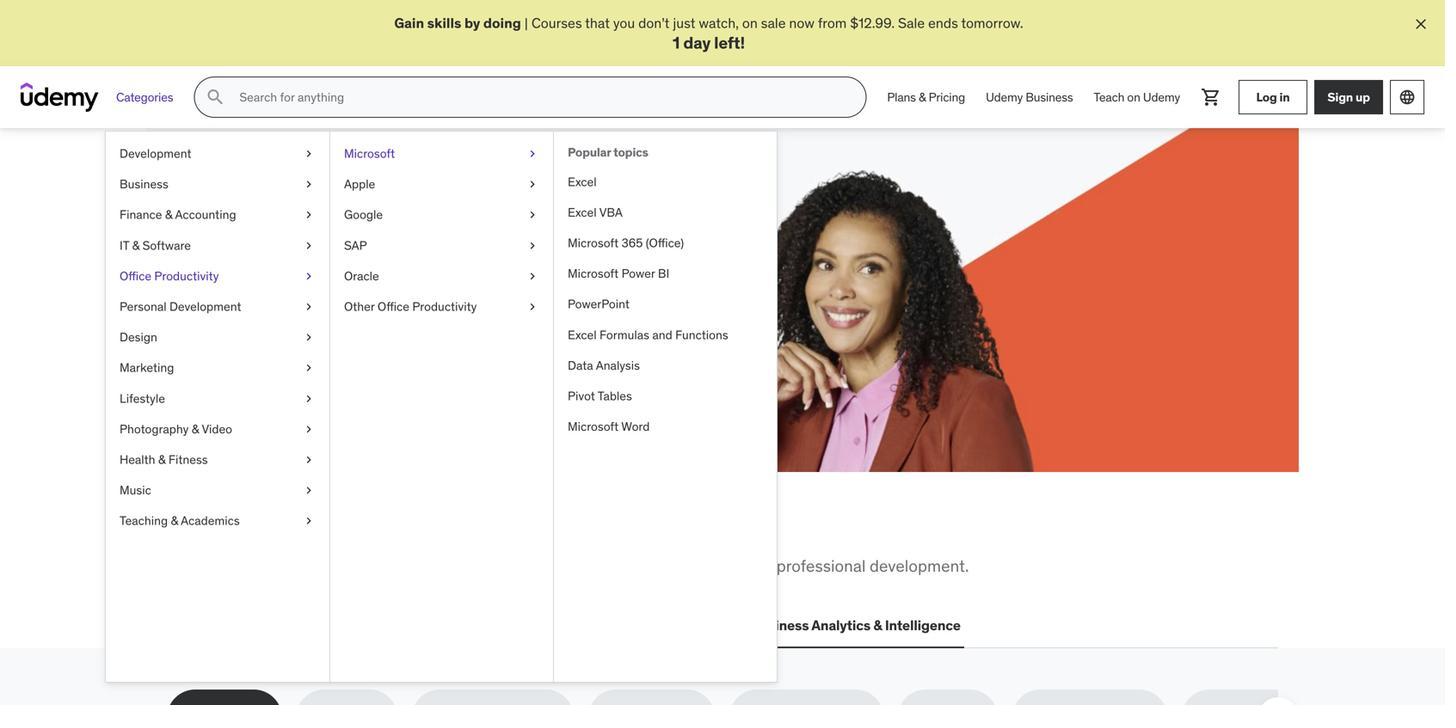 Task type: describe. For each thing, give the bounding box(es) containing it.
learn,
[[229, 203, 318, 239]]

tomorrow. for save)
[[356, 300, 418, 317]]

1 udemy from the left
[[986, 89, 1023, 105]]

teach
[[1094, 89, 1125, 105]]

oracle
[[344, 269, 379, 284]]

teaching
[[120, 514, 168, 529]]

design
[[120, 330, 157, 345]]

xsmall image for business
[[302, 176, 316, 193]]

you inside gain skills by doing | courses that you don't just watch, on sale now from $12.99. sale ends tomorrow. 1 day left!
[[613, 14, 635, 32]]

xsmall image for oracle
[[526, 268, 540, 285]]

categories
[[116, 89, 173, 105]]

xsmall image for marketing
[[302, 360, 316, 377]]

to
[[381, 556, 396, 577]]

accounting
[[175, 207, 236, 223]]

0 vertical spatial development
[[120, 146, 192, 162]]

on inside gain skills by doing | courses that you don't just watch, on sale now from $12.99. sale ends tomorrow. 1 day left!
[[743, 14, 758, 32]]

up
[[1356, 89, 1371, 105]]

technical
[[399, 556, 466, 577]]

critical
[[209, 556, 258, 577]]

health & fitness link
[[106, 445, 330, 476]]

succeed
[[446, 203, 553, 239]]

it & software
[[120, 238, 191, 253]]

gain skills by doing | courses that you don't just watch, on sale now from $12.99. sale ends tomorrow. 1 day left!
[[394, 14, 1024, 53]]

one
[[496, 513, 546, 549]]

other office productivity
[[344, 299, 477, 315]]

learning
[[411, 280, 461, 298]]

microsoft power bi
[[568, 266, 670, 282]]

udemy business
[[986, 89, 1074, 105]]

microsoft 365 (office) link
[[554, 228, 777, 259]]

excel for excel formulas and functions
[[568, 327, 597, 343]]

microsoft power bi link
[[554, 259, 777, 289]]

marketing link
[[106, 353, 330, 384]]

left!
[[714, 32, 745, 53]]

sale for save)
[[292, 300, 319, 317]]

in inside all the skills you need in one place from critical workplace skills to technical topics, our catalog supports well-rounded professional development.
[[465, 513, 491, 549]]

journey,
[[464, 280, 512, 298]]

it for it certifications
[[309, 617, 321, 635]]

teach on udemy
[[1094, 89, 1181, 105]]

tables
[[598, 389, 632, 404]]

xsmall image for design
[[302, 329, 316, 346]]

development link
[[106, 139, 330, 169]]

it & software link
[[106, 231, 330, 261]]

our
[[522, 556, 546, 577]]

(office)
[[646, 236, 684, 251]]

& inside button
[[874, 617, 882, 635]]

finance
[[120, 207, 162, 223]]

& for academics
[[171, 514, 178, 529]]

pivot tables
[[568, 389, 632, 404]]

finance & accounting
[[120, 207, 236, 223]]

starting
[[516, 280, 563, 298]]

0 horizontal spatial skills
[[261, 513, 335, 549]]

microsoft for microsoft word
[[568, 419, 619, 435]]

excel for excel vba
[[568, 205, 597, 220]]

xsmall image for google
[[526, 207, 540, 224]]

excel formulas and functions link
[[554, 320, 777, 351]]

excel for excel
[[568, 174, 597, 190]]

xsmall image for health & fitness
[[302, 452, 316, 469]]

log
[[1257, 89, 1277, 105]]

xsmall image for other office productivity
[[526, 299, 540, 316]]

1
[[673, 32, 680, 53]]

xsmall image for music
[[302, 483, 316, 499]]

plans & pricing link
[[877, 77, 976, 118]]

teach on udemy link
[[1084, 77, 1191, 118]]

apple link
[[330, 169, 553, 200]]

data for data analysis
[[568, 358, 593, 374]]

apple
[[344, 177, 375, 192]]

it certifications button
[[306, 606, 414, 647]]

save)
[[294, 238, 362, 273]]

courses for doing
[[532, 14, 582, 32]]

popular
[[568, 145, 611, 160]]

pivot
[[568, 389, 595, 404]]

in inside the learn, practice, succeed (and save) courses for every skill in your learning journey, starting at $12.99. sale ends tomorrow.
[[367, 280, 378, 298]]

excel vba link
[[554, 198, 777, 228]]

functions
[[676, 327, 729, 343]]

office productivity link
[[106, 261, 330, 292]]

powerpoint
[[568, 297, 630, 312]]

every
[[303, 280, 336, 298]]

day
[[684, 32, 711, 53]]

1 vertical spatial productivity
[[412, 299, 477, 315]]

other office productivity link
[[330, 292, 553, 322]]

music
[[120, 483, 151, 498]]

lifestyle
[[120, 391, 165, 407]]

doing
[[484, 14, 521, 32]]

data science button
[[520, 606, 611, 647]]

marketing
[[120, 360, 174, 376]]

teaching & academics
[[120, 514, 240, 529]]

power
[[622, 266, 655, 282]]

courses for (and
[[229, 280, 279, 298]]

2 udemy from the left
[[1144, 89, 1181, 105]]

catalog
[[550, 556, 604, 577]]

xsmall image for teaching & academics
[[302, 513, 316, 530]]

certifications
[[323, 617, 411, 635]]

other
[[344, 299, 375, 315]]

microsoft for microsoft power bi
[[568, 266, 619, 282]]

professional
[[777, 556, 866, 577]]

excel vba
[[568, 205, 623, 220]]

well-
[[676, 556, 712, 577]]

software
[[142, 238, 191, 253]]

xsmall image for microsoft
[[526, 146, 540, 162]]

skill
[[339, 280, 363, 298]]

watch,
[[699, 14, 739, 32]]

ends for |
[[929, 14, 959, 32]]

topics,
[[469, 556, 518, 577]]

formulas
[[600, 327, 650, 343]]

choose a language image
[[1399, 89, 1416, 106]]

excel link
[[554, 167, 777, 198]]

you inside all the skills you need in one place from critical workplace skills to technical topics, our catalog supports well-rounded professional development.
[[340, 513, 389, 549]]

business analytics & intelligence button
[[748, 606, 964, 647]]

categories button
[[106, 77, 184, 118]]

1 horizontal spatial skills
[[341, 556, 377, 577]]

microsoft word
[[568, 419, 650, 435]]

0 horizontal spatial productivity
[[154, 269, 219, 284]]

xsmall image for office productivity
[[302, 268, 316, 285]]



Task type: locate. For each thing, give the bounding box(es) containing it.
sale down every
[[292, 300, 319, 317]]

1 vertical spatial courses
[[229, 280, 279, 298]]

0 vertical spatial it
[[120, 238, 129, 253]]

1 horizontal spatial in
[[465, 513, 491, 549]]

sale for |
[[898, 14, 925, 32]]

& left software
[[132, 238, 140, 253]]

0 vertical spatial tomorrow.
[[962, 14, 1024, 32]]

1 horizontal spatial $12.99.
[[850, 14, 895, 32]]

word
[[622, 419, 650, 435]]

& for accounting
[[165, 207, 172, 223]]

excel left vba
[[568, 205, 597, 220]]

xsmall image inside development link
[[302, 146, 316, 162]]

photography & video link
[[106, 414, 330, 445]]

0 horizontal spatial courses
[[229, 280, 279, 298]]

1 vertical spatial excel
[[568, 205, 597, 220]]

2 horizontal spatial business
[[1026, 89, 1074, 105]]

$12.99. for save)
[[244, 300, 289, 317]]

& right finance
[[165, 207, 172, 223]]

your
[[381, 280, 408, 298]]

(and
[[229, 238, 289, 273]]

science
[[556, 617, 608, 635]]

business inside button
[[751, 617, 809, 635]]

microsoft inside "microsoft power bi" link
[[568, 266, 619, 282]]

0 vertical spatial sale
[[898, 14, 925, 32]]

in up topics, at the left of page
[[465, 513, 491, 549]]

log in
[[1257, 89, 1290, 105]]

$12.99. inside gain skills by doing | courses that you don't just watch, on sale now from $12.99. sale ends tomorrow. 1 day left!
[[850, 14, 895, 32]]

& right the health
[[158, 452, 166, 468]]

supports
[[607, 556, 672, 577]]

photography & video
[[120, 422, 232, 437]]

sign up link
[[1315, 80, 1384, 115]]

xsmall image for it & software
[[302, 237, 316, 254]]

business analytics & intelligence
[[751, 617, 961, 635]]

academics
[[181, 514, 240, 529]]

xsmall image for apple
[[526, 176, 540, 193]]

0 horizontal spatial data
[[523, 617, 554, 635]]

excel down powerpoint
[[568, 327, 597, 343]]

1 horizontal spatial business
[[751, 617, 809, 635]]

2 vertical spatial skills
[[341, 556, 377, 577]]

Search for anything text field
[[236, 83, 845, 112]]

microsoft word link
[[554, 412, 777, 443]]

personal development link
[[106, 292, 330, 322]]

development down 'office productivity' link
[[169, 299, 241, 315]]

tomorrow. down your on the top
[[356, 300, 418, 317]]

data for data science
[[523, 617, 554, 635]]

0 vertical spatial business
[[1026, 89, 1074, 105]]

microsoft up powerpoint
[[568, 266, 619, 282]]

0 vertical spatial you
[[613, 14, 635, 32]]

it down finance
[[120, 238, 129, 253]]

close image
[[1413, 15, 1430, 33]]

2 horizontal spatial skills
[[427, 14, 462, 32]]

1 vertical spatial tomorrow.
[[356, 300, 418, 317]]

xsmall image inside "microsoft" link
[[526, 146, 540, 162]]

xsmall image
[[526, 146, 540, 162], [526, 176, 540, 193], [302, 207, 316, 224], [302, 329, 316, 346], [302, 452, 316, 469], [302, 483, 316, 499]]

business left teach
[[1026, 89, 1074, 105]]

office inside other office productivity link
[[378, 299, 410, 315]]

$12.99. right from
[[850, 14, 895, 32]]

that
[[585, 14, 610, 32]]

business left the analytics
[[751, 617, 809, 635]]

intelligence
[[885, 617, 961, 635]]

xsmall image inside personal development link
[[302, 299, 316, 316]]

skills up "workplace"
[[261, 513, 335, 549]]

2 excel from the top
[[568, 205, 597, 220]]

sign
[[1328, 89, 1354, 105]]

microsoft inside "microsoft" link
[[344, 146, 395, 162]]

microsoft link
[[330, 139, 553, 169]]

xsmall image inside teaching & academics link
[[302, 513, 316, 530]]

xsmall image inside health & fitness link
[[302, 452, 316, 469]]

design link
[[106, 322, 330, 353]]

sap
[[344, 238, 367, 253]]

& right plans
[[919, 89, 926, 105]]

it for it & software
[[120, 238, 129, 253]]

3 excel from the top
[[568, 327, 597, 343]]

submit search image
[[205, 87, 226, 108]]

need
[[394, 513, 460, 549]]

microsoft for microsoft
[[344, 146, 395, 162]]

development.
[[870, 556, 969, 577]]

1 horizontal spatial tomorrow.
[[962, 14, 1024, 32]]

data left science
[[523, 617, 554, 635]]

data inside microsoft element
[[568, 358, 593, 374]]

0 vertical spatial skills
[[427, 14, 462, 32]]

xsmall image inside "business" link
[[302, 176, 316, 193]]

0 vertical spatial data
[[568, 358, 593, 374]]

0 vertical spatial ends
[[929, 14, 959, 32]]

office down your on the top
[[378, 299, 410, 315]]

finance & accounting link
[[106, 200, 330, 231]]

1 vertical spatial office
[[378, 299, 410, 315]]

tomorrow.
[[962, 14, 1024, 32], [356, 300, 418, 317]]

now
[[789, 14, 815, 32]]

0 horizontal spatial you
[[340, 513, 389, 549]]

1 vertical spatial skills
[[261, 513, 335, 549]]

0 vertical spatial $12.99.
[[850, 14, 895, 32]]

office inside 'office productivity' link
[[120, 269, 151, 284]]

udemy left shopping cart with 0 items icon
[[1144, 89, 1181, 105]]

xsmall image inside lifestyle link
[[302, 391, 316, 407]]

plans & pricing
[[887, 89, 966, 105]]

0 horizontal spatial ends
[[323, 300, 353, 317]]

data analysis link
[[554, 351, 777, 381]]

shopping cart with 0 items image
[[1201, 87, 1222, 108]]

1 vertical spatial you
[[340, 513, 389, 549]]

sale
[[761, 14, 786, 32]]

productivity up personal development
[[154, 269, 219, 284]]

pivot tables link
[[554, 381, 777, 412]]

xsmall image inside design 'link'
[[302, 329, 316, 346]]

0 vertical spatial in
[[1280, 89, 1290, 105]]

tomorrow. for |
[[962, 14, 1024, 32]]

office
[[120, 269, 151, 284], [378, 299, 410, 315]]

sale
[[898, 14, 925, 32], [292, 300, 319, 317]]

xsmall image inside other office productivity link
[[526, 299, 540, 316]]

and
[[653, 327, 673, 343]]

$12.99. down for on the top left
[[244, 300, 289, 317]]

at
[[229, 300, 241, 317]]

0 horizontal spatial $12.99.
[[244, 300, 289, 317]]

office up personal
[[120, 269, 151, 284]]

from
[[818, 14, 847, 32]]

in right skill
[[367, 280, 378, 298]]

0 vertical spatial on
[[743, 14, 758, 32]]

health & fitness
[[120, 452, 208, 468]]

xsmall image inside oracle link
[[526, 268, 540, 285]]

it inside button
[[309, 617, 321, 635]]

personal development
[[120, 299, 241, 315]]

365
[[622, 236, 643, 251]]

1 horizontal spatial it
[[309, 617, 321, 635]]

& for software
[[132, 238, 140, 253]]

1 vertical spatial on
[[1128, 89, 1141, 105]]

1 vertical spatial sale
[[292, 300, 319, 317]]

skills inside gain skills by doing | courses that you don't just watch, on sale now from $12.99. sale ends tomorrow. 1 day left!
[[427, 14, 462, 32]]

tomorrow. inside gain skills by doing | courses that you don't just watch, on sale now from $12.99. sale ends tomorrow. 1 day left!
[[962, 14, 1024, 32]]

1 vertical spatial in
[[367, 280, 378, 298]]

pricing
[[929, 89, 966, 105]]

0 horizontal spatial udemy
[[986, 89, 1023, 105]]

& left video
[[192, 422, 199, 437]]

1 horizontal spatial data
[[568, 358, 593, 374]]

you right that
[[613, 14, 635, 32]]

udemy right pricing at the right top
[[986, 89, 1023, 105]]

xsmall image for sap
[[526, 237, 540, 254]]

business for business analytics & intelligence
[[751, 617, 809, 635]]

0 horizontal spatial on
[[743, 14, 758, 32]]

productivity down learning
[[412, 299, 477, 315]]

microsoft up apple
[[344, 146, 395, 162]]

analysis
[[596, 358, 640, 374]]

xsmall image inside marketing link
[[302, 360, 316, 377]]

xsmall image inside "google" link
[[526, 207, 540, 224]]

plans
[[887, 89, 916, 105]]

xsmall image inside it & software link
[[302, 237, 316, 254]]

$12.99. for |
[[850, 14, 895, 32]]

$12.99.
[[850, 14, 895, 32], [244, 300, 289, 317]]

health
[[120, 452, 155, 468]]

0 vertical spatial courses
[[532, 14, 582, 32]]

1 horizontal spatial courses
[[532, 14, 582, 32]]

data up pivot
[[568, 358, 593, 374]]

& right the analytics
[[874, 617, 882, 635]]

skills left by
[[427, 14, 462, 32]]

1 horizontal spatial on
[[1128, 89, 1141, 105]]

xsmall image for finance & accounting
[[302, 207, 316, 224]]

2 vertical spatial in
[[465, 513, 491, 549]]

1 vertical spatial it
[[309, 617, 321, 635]]

xsmall image for personal development
[[302, 299, 316, 316]]

tomorrow. up udemy business
[[962, 14, 1024, 32]]

it certifications
[[309, 617, 411, 635]]

you up to
[[340, 513, 389, 549]]

|
[[525, 14, 528, 32]]

the
[[212, 513, 256, 549]]

0 vertical spatial productivity
[[154, 269, 219, 284]]

courses inside gain skills by doing | courses that you don't just watch, on sale now from $12.99. sale ends tomorrow. 1 day left!
[[532, 14, 582, 32]]

0 horizontal spatial business
[[120, 177, 168, 192]]

ends inside the learn, practice, succeed (and save) courses for every skill in your learning journey, starting at $12.99. sale ends tomorrow.
[[323, 300, 353, 317]]

xsmall image inside finance & accounting link
[[302, 207, 316, 224]]

0 horizontal spatial tomorrow.
[[356, 300, 418, 317]]

don't
[[639, 14, 670, 32]]

learn, practice, succeed (and save) courses for every skill in your learning journey, starting at $12.99. sale ends tomorrow.
[[229, 203, 563, 317]]

& for video
[[192, 422, 199, 437]]

business up finance
[[120, 177, 168, 192]]

microsoft down excel vba
[[568, 236, 619, 251]]

you
[[613, 14, 635, 32], [340, 513, 389, 549]]

1 horizontal spatial office
[[378, 299, 410, 315]]

sale inside gain skills by doing | courses that you don't just watch, on sale now from $12.99. sale ends tomorrow. 1 day left!
[[898, 14, 925, 32]]

0 horizontal spatial in
[[367, 280, 378, 298]]

0 horizontal spatial sale
[[292, 300, 319, 317]]

for
[[283, 280, 300, 298]]

on right teach
[[1128, 89, 1141, 105]]

2 vertical spatial business
[[751, 617, 809, 635]]

it left certifications on the bottom left of page
[[309, 617, 321, 635]]

excel down popular
[[568, 174, 597, 190]]

0 vertical spatial office
[[120, 269, 151, 284]]

1 vertical spatial ends
[[323, 300, 353, 317]]

xsmall image inside 'office productivity' link
[[302, 268, 316, 285]]

topics
[[614, 145, 649, 160]]

ends up pricing at the right top
[[929, 14, 959, 32]]

1 horizontal spatial sale
[[898, 14, 925, 32]]

skills left to
[[341, 556, 377, 577]]

data inside button
[[523, 617, 554, 635]]

1 vertical spatial development
[[169, 299, 241, 315]]

0 horizontal spatial office
[[120, 269, 151, 284]]

courses inside the learn, practice, succeed (and save) courses for every skill in your learning journey, starting at $12.99. sale ends tomorrow.
[[229, 280, 279, 298]]

lifestyle link
[[106, 384, 330, 414]]

business link
[[106, 169, 330, 200]]

udemy
[[986, 89, 1023, 105], [1144, 89, 1181, 105]]

oracle link
[[330, 261, 553, 292]]

1 vertical spatial data
[[523, 617, 554, 635]]

2 vertical spatial excel
[[568, 327, 597, 343]]

0 horizontal spatial it
[[120, 238, 129, 253]]

& for pricing
[[919, 89, 926, 105]]

data
[[568, 358, 593, 374], [523, 617, 554, 635]]

photography
[[120, 422, 189, 437]]

it
[[120, 238, 129, 253], [309, 617, 321, 635]]

ends inside gain skills by doing | courses that you don't just watch, on sale now from $12.99. sale ends tomorrow. 1 day left!
[[929, 14, 959, 32]]

1 horizontal spatial you
[[613, 14, 635, 32]]

& right 'teaching'
[[171, 514, 178, 529]]

development down categories dropdown button
[[120, 146, 192, 162]]

microsoft inside 'microsoft word' link
[[568, 419, 619, 435]]

tomorrow. inside the learn, practice, succeed (and save) courses for every skill in your learning journey, starting at $12.99. sale ends tomorrow.
[[356, 300, 418, 317]]

sap link
[[330, 231, 553, 261]]

on left sale at right top
[[743, 14, 758, 32]]

office productivity
[[120, 269, 219, 284]]

business for business
[[120, 177, 168, 192]]

data analysis
[[568, 358, 640, 374]]

& for fitness
[[158, 452, 166, 468]]

ends for save)
[[323, 300, 353, 317]]

in right the "log"
[[1280, 89, 1290, 105]]

1 horizontal spatial productivity
[[412, 299, 477, 315]]

0 vertical spatial excel
[[568, 174, 597, 190]]

xsmall image inside photography & video link
[[302, 421, 316, 438]]

microsoft inside the microsoft 365 (office) link
[[568, 236, 619, 251]]

excel formulas and functions
[[568, 327, 729, 343]]

courses up at
[[229, 280, 279, 298]]

1 horizontal spatial udemy
[[1144, 89, 1181, 105]]

udemy image
[[21, 83, 99, 112]]

2 horizontal spatial in
[[1280, 89, 1290, 105]]

xsmall image for lifestyle
[[302, 391, 316, 407]]

sale inside the learn, practice, succeed (and save) courses for every skill in your learning journey, starting at $12.99. sale ends tomorrow.
[[292, 300, 319, 317]]

google
[[344, 207, 383, 223]]

xsmall image
[[302, 146, 316, 162], [302, 176, 316, 193], [526, 207, 540, 224], [302, 237, 316, 254], [526, 237, 540, 254], [302, 268, 316, 285], [526, 268, 540, 285], [302, 299, 316, 316], [526, 299, 540, 316], [302, 360, 316, 377], [302, 391, 316, 407], [302, 421, 316, 438], [302, 513, 316, 530]]

teaching & academics link
[[106, 506, 330, 537]]

microsoft down pivot tables
[[568, 419, 619, 435]]

courses right |
[[532, 14, 582, 32]]

rounded
[[712, 556, 773, 577]]

xsmall image inside apple link
[[526, 176, 540, 193]]

data science
[[523, 617, 608, 635]]

google link
[[330, 200, 553, 231]]

1 horizontal spatial ends
[[929, 14, 959, 32]]

xsmall image inside music link
[[302, 483, 316, 499]]

1 vertical spatial business
[[120, 177, 168, 192]]

microsoft element
[[553, 132, 777, 683]]

xsmall image for photography & video
[[302, 421, 316, 438]]

xsmall image for development
[[302, 146, 316, 162]]

1 vertical spatial $12.99.
[[244, 300, 289, 317]]

xsmall image inside the sap link
[[526, 237, 540, 254]]

ends down skill
[[323, 300, 353, 317]]

1 excel from the top
[[568, 174, 597, 190]]

sale up plans
[[898, 14, 925, 32]]

video
[[202, 422, 232, 437]]

analytics
[[812, 617, 871, 635]]

courses
[[532, 14, 582, 32], [229, 280, 279, 298]]

fitness
[[169, 452, 208, 468]]

$12.99. inside the learn, practice, succeed (and save) courses for every skill in your learning journey, starting at $12.99. sale ends tomorrow.
[[244, 300, 289, 317]]

microsoft for microsoft 365 (office)
[[568, 236, 619, 251]]



Task type: vqa. For each thing, say whether or not it's contained in the screenshot.
"Software Testing" LINK
no



